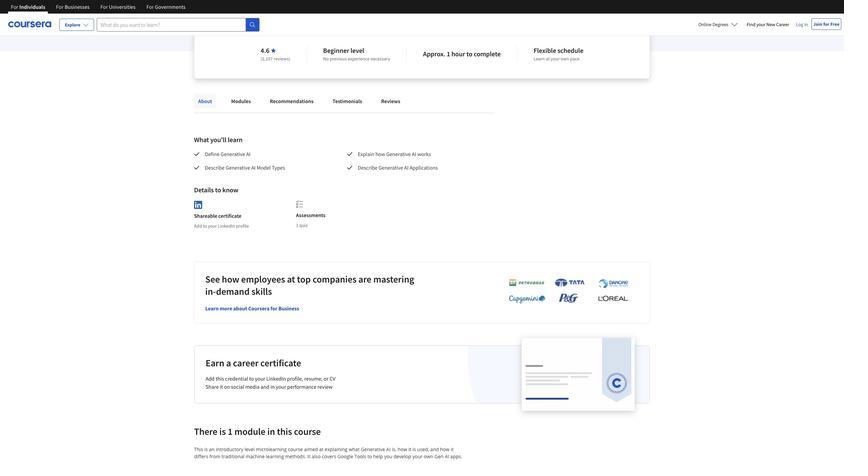Task type: vqa. For each thing, say whether or not it's contained in the screenshot.
Course inside This is an introductory level microlearning course aimed at explaining what Generative AI is, how it is used, and how it differs from traditional machine learning methods. It also covers Google Tools to help you develop your own Gen AI apps.
yes



Task type: locate. For each thing, give the bounding box(es) containing it.
3 for from the left
[[100, 3, 108, 10]]

1 vertical spatial linkedin
[[266, 375, 286, 382]]

in
[[270, 383, 275, 390], [267, 425, 275, 438]]

a
[[226, 357, 231, 369]]

types
[[272, 164, 285, 171]]

it left on
[[220, 383, 223, 390]]

own down used,
[[424, 453, 433, 460]]

0 horizontal spatial this
[[216, 375, 224, 382]]

1 horizontal spatial this
[[277, 425, 292, 438]]

your left performance
[[276, 383, 286, 390]]

schedule
[[558, 46, 583, 55]]

log
[[796, 21, 803, 27]]

0 vertical spatial this
[[216, 375, 224, 382]]

describe for describe generative ai applications
[[358, 164, 378, 171]]

add up share
[[206, 375, 215, 382]]

for for businesses
[[56, 3, 64, 10]]

certificate up add to your linkedin profile
[[218, 212, 241, 219]]

at inside see how employees at top companies are mastering in-demand skills
[[287, 273, 295, 285]]

1 horizontal spatial at
[[319, 446, 323, 452]]

also
[[312, 453, 321, 460]]

0 horizontal spatial describe
[[205, 164, 225, 171]]

1 horizontal spatial and
[[430, 446, 439, 452]]

your down "flexible" on the right
[[551, 56, 560, 62]]

at down "flexible" on the right
[[546, 56, 550, 62]]

your right find on the right
[[756, 21, 766, 27]]

2 vertical spatial at
[[319, 446, 323, 452]]

1 vertical spatial certificate
[[260, 357, 301, 369]]

0 horizontal spatial and
[[261, 383, 269, 390]]

for businesses
[[56, 3, 90, 10]]

microlearning
[[256, 446, 287, 452]]

0 vertical spatial own
[[561, 56, 569, 62]]

None search field
[[97, 18, 260, 31]]

1 vertical spatial course
[[288, 446, 303, 452]]

2 horizontal spatial 1
[[447, 50, 450, 58]]

from
[[209, 453, 220, 460]]

previous
[[330, 56, 347, 62]]

1 quiz
[[296, 222, 308, 228]]

4 for from the left
[[146, 3, 154, 10]]

is right there
[[219, 425, 226, 438]]

your up media
[[255, 375, 265, 382]]

0 vertical spatial in
[[270, 383, 275, 390]]

it up develop
[[408, 446, 411, 452]]

learn
[[534, 56, 545, 62], [205, 305, 219, 312]]

0 vertical spatial level
[[351, 46, 364, 55]]

your inside this is an introductory level microlearning course aimed at explaining what generative ai is, how it is used, and how it differs from traditional machine learning methods. it also covers google tools to help you develop your own gen ai apps.
[[412, 453, 423, 460]]

to
[[466, 50, 472, 58], [215, 186, 221, 194], [203, 223, 207, 229], [249, 375, 254, 382], [367, 453, 372, 460]]

about link
[[194, 94, 216, 109]]

level inside this is an introductory level microlearning course aimed at explaining what generative ai is, how it is used, and how it differs from traditional machine learning methods. it also covers google tools to help you develop your own gen ai apps.
[[245, 446, 255, 452]]

is,
[[392, 446, 396, 452]]

for left individuals in the top of the page
[[11, 3, 18, 10]]

complete
[[474, 50, 501, 58]]

learn
[[228, 135, 243, 144]]

generative inside this is an introductory level microlearning course aimed at explaining what generative ai is, how it is used, and how it differs from traditional machine learning methods. it also covers google tools to help you develop your own gen ai apps.
[[361, 446, 385, 452]]

how
[[375, 151, 385, 157], [222, 273, 239, 285], [398, 446, 407, 452], [440, 446, 450, 452]]

0 horizontal spatial at
[[287, 273, 295, 285]]

differs
[[194, 453, 208, 460]]

add down "shareable"
[[194, 223, 202, 229]]

and right media
[[261, 383, 269, 390]]

0 horizontal spatial learn
[[205, 305, 219, 312]]

is left used,
[[413, 446, 416, 452]]

0 horizontal spatial add
[[194, 223, 202, 229]]

earn
[[206, 357, 224, 369]]

enrolled
[[232, 12, 251, 18]]

review
[[317, 383, 333, 390]]

1 describe from the left
[[205, 164, 225, 171]]

course inside this is an introductory level microlearning course aimed at explaining what generative ai is, how it is used, and how it differs from traditional machine learning methods. it also covers google tools to help you develop your own gen ai apps.
[[288, 446, 303, 452]]

1 horizontal spatial 1
[[296, 222, 298, 228]]

this up microlearning
[[277, 425, 292, 438]]

to left know
[[215, 186, 221, 194]]

1 horizontal spatial add
[[206, 375, 215, 382]]

and
[[261, 383, 269, 390], [430, 446, 439, 452]]

more
[[220, 305, 232, 312]]

course up aimed
[[294, 425, 321, 438]]

generative for describe generative ai model types
[[226, 164, 250, 171]]

generative up help
[[361, 446, 385, 452]]

works
[[417, 151, 431, 157]]

free
[[830, 21, 840, 27]]

1 vertical spatial 1
[[296, 222, 298, 228]]

reviews link
[[377, 94, 404, 109]]

generative down learn on the left top of page
[[221, 151, 245, 157]]

at
[[546, 56, 550, 62], [287, 273, 295, 285], [319, 446, 323, 452]]

0 vertical spatial for
[[823, 21, 829, 27]]

find your new career link
[[743, 20, 793, 29]]

generative down explain how generative ai works
[[379, 164, 403, 171]]

course for microlearning
[[288, 446, 303, 452]]

0 vertical spatial course
[[294, 425, 321, 438]]

course up methods.
[[288, 446, 303, 452]]

details to know
[[194, 186, 238, 194]]

methods.
[[285, 453, 306, 460]]

0 horizontal spatial for
[[271, 305, 277, 312]]

and up gen
[[430, 446, 439, 452]]

0 vertical spatial and
[[261, 383, 269, 390]]

certificate
[[218, 212, 241, 219], [260, 357, 301, 369]]

for left the business
[[271, 305, 277, 312]]

define
[[205, 151, 220, 157]]

in up microlearning
[[267, 425, 275, 438]]

to left help
[[367, 453, 372, 460]]

4.6
[[261, 46, 269, 55]]

recommendations
[[270, 98, 314, 104]]

0 vertical spatial linkedin
[[218, 223, 235, 229]]

or
[[324, 375, 329, 382]]

find
[[747, 21, 756, 27]]

this inside add this credential to your linkedin profile, resume, or cv share it on social media and in your performance review
[[216, 375, 224, 382]]

own inside this is an introductory level microlearning course aimed at explaining what generative ai is, how it is used, and how it differs from traditional machine learning methods. it also covers google tools to help you develop your own gen ai apps.
[[424, 453, 433, 460]]

it up apps. at the bottom
[[451, 446, 454, 452]]

1 horizontal spatial for
[[823, 21, 829, 27]]

0 horizontal spatial linkedin
[[218, 223, 235, 229]]

1 vertical spatial and
[[430, 446, 439, 452]]

how up gen
[[440, 446, 450, 452]]

is for there
[[219, 425, 226, 438]]

at inside this is an introductory level microlearning course aimed at explaining what generative ai is, how it is used, and how it differs from traditional machine learning methods. it also covers google tools to help you develop your own gen ai apps.
[[319, 446, 323, 452]]

own left 'pace'
[[561, 56, 569, 62]]

level
[[351, 46, 364, 55], [245, 446, 255, 452]]

necessary
[[370, 56, 390, 62]]

for right join on the top
[[823, 21, 829, 27]]

1 vertical spatial this
[[277, 425, 292, 438]]

for left universities
[[100, 3, 108, 10]]

linkedin
[[218, 223, 235, 229], [266, 375, 286, 382]]

module
[[234, 425, 265, 438]]

for for governments
[[146, 3, 154, 10]]

at for your
[[546, 56, 550, 62]]

tools
[[354, 453, 366, 460]]

1 up the 'introductory'
[[228, 425, 233, 438]]

1 vertical spatial own
[[424, 453, 433, 460]]

level up experience
[[351, 46, 364, 55]]

for left governments
[[146, 3, 154, 10]]

level up 'machine'
[[245, 446, 255, 452]]

learn more about coursera for business
[[205, 305, 299, 312]]

describe for describe generative ai model types
[[205, 164, 225, 171]]

1 left the hour
[[447, 50, 450, 58]]

in right media
[[270, 383, 275, 390]]

1 for from the left
[[11, 3, 18, 10]]

1 vertical spatial learn
[[205, 305, 219, 312]]

this up on
[[216, 375, 224, 382]]

1 vertical spatial at
[[287, 273, 295, 285]]

used,
[[417, 446, 429, 452]]

what you'll learn
[[194, 135, 243, 144]]

at up also
[[319, 446, 323, 452]]

1 horizontal spatial learn
[[534, 56, 545, 62]]

describe down explain
[[358, 164, 378, 171]]

ai left applications
[[404, 164, 409, 171]]

0 horizontal spatial certificate
[[218, 212, 241, 219]]

learn left more
[[205, 305, 219, 312]]

is left an
[[204, 446, 208, 452]]

2 for from the left
[[56, 3, 64, 10]]

0 horizontal spatial is
[[204, 446, 208, 452]]

help
[[373, 453, 383, 460]]

1 left quiz
[[296, 222, 298, 228]]

it inside add this credential to your linkedin profile, resume, or cv share it on social media and in your performance review
[[220, 383, 223, 390]]

(2,107
[[261, 56, 273, 62]]

what
[[349, 446, 360, 452]]

2 horizontal spatial it
[[451, 446, 454, 452]]

0 horizontal spatial 1
[[228, 425, 233, 438]]

linkedin down shareable certificate
[[218, 223, 235, 229]]

1 horizontal spatial level
[[351, 46, 364, 55]]

1 horizontal spatial is
[[219, 425, 226, 438]]

course for this
[[294, 425, 321, 438]]

add for add this credential to your linkedin profile, resume, or cv share it on social media and in your performance review
[[206, 375, 215, 382]]

generative down "define generative ai"
[[226, 164, 250, 171]]

about
[[233, 305, 247, 312]]

there is 1 module in this course
[[194, 425, 321, 438]]

add inside add this credential to your linkedin profile, resume, or cv share it on social media and in your performance review
[[206, 375, 215, 382]]

at inside flexible schedule learn at your own pace
[[546, 56, 550, 62]]

138,944 already enrolled
[[194, 12, 251, 18]]

for left businesses
[[56, 3, 64, 10]]

describe down define
[[205, 164, 225, 171]]

1 vertical spatial level
[[245, 446, 255, 452]]

find your new career
[[747, 21, 789, 27]]

log in
[[796, 21, 808, 27]]

linkedin left "profile,"
[[266, 375, 286, 382]]

1 horizontal spatial own
[[561, 56, 569, 62]]

learn more about coursera for business link
[[205, 305, 299, 312]]

0 horizontal spatial it
[[220, 383, 223, 390]]

1 horizontal spatial describe
[[358, 164, 378, 171]]

online degrees button
[[693, 17, 743, 32]]

describe
[[205, 164, 225, 171], [358, 164, 378, 171]]

0 vertical spatial add
[[194, 223, 202, 229]]

apps.
[[450, 453, 462, 460]]

how right see
[[222, 273, 239, 285]]

1 vertical spatial add
[[206, 375, 215, 382]]

0 vertical spatial learn
[[534, 56, 545, 62]]

1 horizontal spatial it
[[408, 446, 411, 452]]

1 horizontal spatial certificate
[[260, 357, 301, 369]]

machine
[[246, 453, 265, 460]]

ai left is,
[[386, 446, 391, 452]]

course
[[294, 425, 321, 438], [288, 446, 303, 452]]

your down used,
[[412, 453, 423, 460]]

this is an introductory level microlearning course aimed at explaining what generative ai is, how it is used, and how it differs from traditional machine learning methods. it also covers google tools to help you develop your own gen ai apps.
[[194, 446, 462, 460]]

0 horizontal spatial own
[[424, 453, 433, 460]]

to up media
[[249, 375, 254, 382]]

2 horizontal spatial at
[[546, 56, 550, 62]]

0 vertical spatial 1
[[447, 50, 450, 58]]

learn down "flexible" on the right
[[534, 56, 545, 62]]

learn inside flexible schedule learn at your own pace
[[534, 56, 545, 62]]

1 horizontal spatial linkedin
[[266, 375, 286, 382]]

own
[[561, 56, 569, 62], [424, 453, 433, 460]]

experience
[[348, 56, 370, 62]]

0 vertical spatial at
[[546, 56, 550, 62]]

demand
[[216, 285, 250, 297]]

0 horizontal spatial level
[[245, 446, 255, 452]]

2 describe from the left
[[358, 164, 378, 171]]

at left top
[[287, 273, 295, 285]]

certificate up "profile,"
[[260, 357, 301, 369]]



Task type: describe. For each thing, give the bounding box(es) containing it.
ai right gen
[[445, 453, 449, 460]]

this
[[194, 446, 203, 452]]

coursera enterprise logos image
[[499, 278, 634, 307]]

(2,107 reviews)
[[261, 56, 290, 62]]

testimonials link
[[329, 94, 366, 109]]

flexible
[[534, 46, 556, 55]]

introductory
[[216, 446, 243, 452]]

performance
[[287, 383, 316, 390]]

resume,
[[304, 375, 323, 382]]

governments
[[155, 3, 185, 10]]

generative up describe generative ai applications
[[386, 151, 411, 157]]

for universities
[[100, 3, 136, 10]]

is for this
[[204, 446, 208, 452]]

see
[[205, 273, 220, 285]]

flexible schedule learn at your own pace
[[534, 46, 583, 62]]

explaining
[[325, 446, 347, 452]]

modules
[[231, 98, 251, 104]]

to right the hour
[[466, 50, 472, 58]]

coursera career certificate image
[[522, 338, 635, 411]]

shareable certificate
[[194, 212, 241, 219]]

to down "shareable"
[[203, 223, 207, 229]]

level inside beginner level no previous experience necessary
[[351, 46, 364, 55]]

quiz
[[299, 222, 308, 228]]

beginner
[[323, 46, 349, 55]]

0 vertical spatial certificate
[[218, 212, 241, 219]]

What do you want to learn? text field
[[97, 18, 246, 31]]

define generative ai
[[205, 151, 251, 157]]

aimed
[[304, 446, 318, 452]]

generative for define generative ai
[[221, 151, 245, 157]]

approx.
[[423, 50, 445, 58]]

top
[[297, 273, 311, 285]]

new
[[766, 21, 775, 27]]

individuals
[[19, 3, 45, 10]]

an
[[209, 446, 215, 452]]

add for add to your linkedin profile
[[194, 223, 202, 229]]

ai up the describe generative ai model types on the top of the page
[[246, 151, 251, 157]]

at for top
[[287, 273, 295, 285]]

and inside add this credential to your linkedin profile, resume, or cv share it on social media and in your performance review
[[261, 383, 269, 390]]

earn a career certificate
[[206, 357, 301, 369]]

2 vertical spatial 1
[[228, 425, 233, 438]]

own inside flexible schedule learn at your own pace
[[561, 56, 569, 62]]

explore
[[65, 22, 80, 28]]

employees
[[241, 273, 285, 285]]

hour
[[451, 50, 465, 58]]

companies
[[313, 273, 357, 285]]

how up develop
[[398, 446, 407, 452]]

gen
[[434, 453, 444, 460]]

generative for describe generative ai applications
[[379, 164, 403, 171]]

google
[[338, 453, 353, 460]]

about
[[198, 98, 212, 104]]

media
[[245, 383, 260, 390]]

in inside add this credential to your linkedin profile, resume, or cv share it on social media and in your performance review
[[270, 383, 275, 390]]

shareable
[[194, 212, 217, 219]]

business
[[278, 305, 299, 312]]

how inside see how employees at top companies are mastering in-demand skills
[[222, 273, 239, 285]]

universities
[[109, 3, 136, 10]]

you'll
[[210, 135, 226, 144]]

join for free
[[813, 21, 840, 27]]

there
[[194, 425, 217, 438]]

2 horizontal spatial is
[[413, 446, 416, 452]]

model
[[257, 164, 271, 171]]

know
[[222, 186, 238, 194]]

pace
[[570, 56, 580, 62]]

to inside this is an introductory level microlearning course aimed at explaining what generative ai is, how it is used, and how it differs from traditional machine learning methods. it also covers google tools to help you develop your own gen ai apps.
[[367, 453, 372, 460]]

covers
[[322, 453, 336, 460]]

degrees
[[713, 21, 728, 27]]

1 vertical spatial for
[[271, 305, 277, 312]]

ai left the works
[[412, 151, 416, 157]]

banner navigation
[[5, 0, 191, 14]]

mastering
[[373, 273, 414, 285]]

online degrees
[[699, 21, 728, 27]]

career
[[233, 357, 259, 369]]

explore button
[[59, 19, 94, 31]]

join
[[813, 21, 822, 27]]

develop
[[394, 453, 411, 460]]

reviews
[[381, 98, 400, 104]]

describe generative ai model types
[[205, 164, 285, 171]]

your down shareable certificate
[[208, 223, 217, 229]]

your inside flexible schedule learn at your own pace
[[551, 56, 560, 62]]

share
[[206, 383, 219, 390]]

applications
[[410, 164, 438, 171]]

profile
[[236, 223, 249, 229]]

add this credential to your linkedin profile, resume, or cv share it on social media and in your performance review
[[206, 375, 335, 390]]

join for free link
[[812, 18, 841, 30]]

to inside add this credential to your linkedin profile, resume, or cv share it on social media and in your performance review
[[249, 375, 254, 382]]

are
[[358, 273, 371, 285]]

see how employees at top companies are mastering in-demand skills
[[205, 273, 414, 297]]

coursera
[[248, 305, 269, 312]]

you
[[384, 453, 392, 460]]

for for universities
[[100, 3, 108, 10]]

in
[[804, 21, 808, 27]]

how right explain
[[375, 151, 385, 157]]

138,944
[[194, 12, 213, 18]]

add to your linkedin profile
[[194, 223, 249, 229]]

profile,
[[287, 375, 303, 382]]

cv
[[330, 375, 335, 382]]

for individuals
[[11, 3, 45, 10]]

explain
[[358, 151, 374, 157]]

1 vertical spatial in
[[267, 425, 275, 438]]

businesses
[[65, 3, 90, 10]]

it
[[307, 453, 310, 460]]

and inside this is an introductory level microlearning course aimed at explaining what generative ai is, how it is used, and how it differs from traditional machine learning methods. it also covers google tools to help you develop your own gen ai apps.
[[430, 446, 439, 452]]

linkedin inside add this credential to your linkedin profile, resume, or cv share it on social media and in your performance review
[[266, 375, 286, 382]]

your inside 'link'
[[756, 21, 766, 27]]

coursera image
[[8, 19, 51, 30]]

career
[[776, 21, 789, 27]]

for for individuals
[[11, 3, 18, 10]]

no
[[323, 56, 329, 62]]

social
[[231, 383, 244, 390]]

ai left the model
[[251, 164, 256, 171]]

skills
[[251, 285, 272, 297]]

in-
[[205, 285, 216, 297]]

already
[[214, 12, 231, 18]]

reviews)
[[274, 56, 290, 62]]

what
[[194, 135, 209, 144]]

online
[[699, 21, 712, 27]]

assessments
[[296, 212, 325, 218]]



